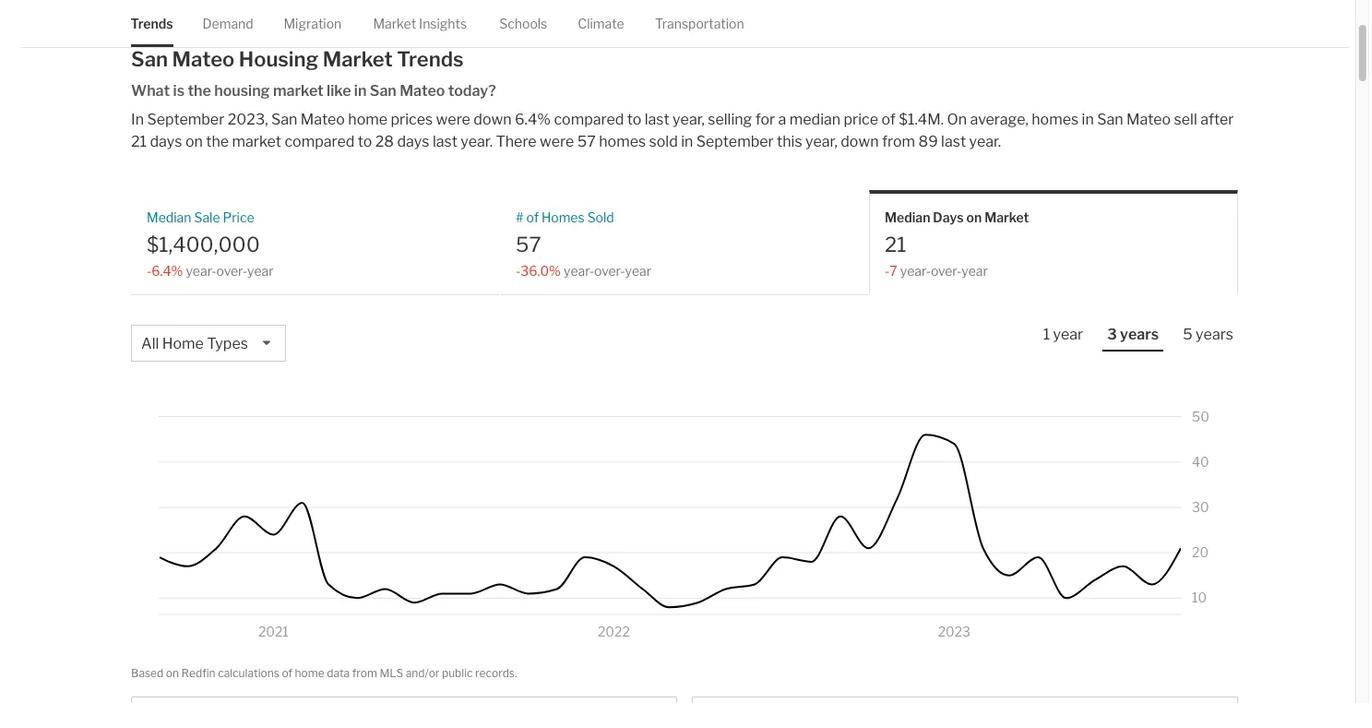 Task type: vqa. For each thing, say whether or not it's contained in the screenshot.


Task type: locate. For each thing, give the bounding box(es) containing it.
0 horizontal spatial compared
[[285, 133, 355, 151]]

of inside # of homes sold 57 -36.0% year-over-year
[[526, 210, 539, 225]]

sale
[[194, 210, 220, 225]]

0 horizontal spatial year,
[[673, 111, 705, 128]]

year,
[[673, 111, 705, 128], [806, 133, 838, 151]]

of right "calculations"
[[282, 666, 293, 680]]

year
[[247, 263, 274, 278], [625, 263, 652, 278], [962, 263, 988, 278], [1053, 326, 1084, 343]]

market insights link
[[374, 0, 467, 47]]

1 vertical spatial trends
[[397, 47, 464, 71]]

1 vertical spatial homes
[[599, 133, 646, 151]]

0 vertical spatial to
[[627, 111, 642, 128]]

-
[[147, 263, 152, 278], [516, 263, 521, 278], [885, 263, 890, 278]]

year. down average,
[[969, 133, 1001, 151]]

1 vertical spatial market
[[232, 133, 281, 151]]

median
[[790, 111, 841, 128]]

for
[[755, 111, 775, 128]]

0 horizontal spatial 57
[[516, 232, 541, 256]]

0 horizontal spatial year-
[[186, 263, 216, 278]]

0 horizontal spatial days
[[150, 133, 182, 151]]

home for prices
[[348, 111, 388, 128]]

year. left there
[[461, 133, 493, 151]]

1 vertical spatial from
[[352, 666, 377, 680]]

over-
[[216, 263, 247, 278], [594, 263, 625, 278], [931, 263, 962, 278]]

were right there
[[540, 133, 574, 151]]

year inside # of homes sold 57 -36.0% year-over-year
[[625, 263, 652, 278]]

0 vertical spatial 6.4%
[[515, 111, 551, 128]]

median for 21
[[885, 210, 931, 225]]

last down prices
[[433, 133, 458, 151]]

$1.4m.
[[899, 111, 944, 128]]

1 vertical spatial in
[[1082, 111, 1094, 128]]

home up 28
[[348, 111, 388, 128]]

year.
[[461, 133, 493, 151], [969, 133, 1001, 151]]

1 horizontal spatial days
[[397, 133, 430, 151]]

1 horizontal spatial homes
[[1032, 111, 1079, 128]]

0 horizontal spatial to
[[358, 133, 372, 151]]

0 horizontal spatial home
[[295, 666, 324, 680]]

0 vertical spatial year,
[[673, 111, 705, 128]]

1 vertical spatial september
[[697, 133, 774, 151]]

last
[[645, 111, 670, 128], [433, 133, 458, 151], [941, 133, 966, 151]]

september down 'is'
[[147, 111, 224, 128]]

2 horizontal spatial last
[[941, 133, 966, 151]]

1 vertical spatial 57
[[516, 232, 541, 256]]

trends link
[[131, 0, 173, 47]]

2 horizontal spatial of
[[882, 111, 896, 128]]

last down on
[[941, 133, 966, 151]]

1 horizontal spatial compared
[[554, 111, 624, 128]]

1 year- from the left
[[186, 263, 216, 278]]

the inside in september 2023, san mateo home prices were down 6.4% compared to last year, selling for a median price of $1.4m. on average, homes in san mateo sell after 21 days on the market compared to 28 days last year. there were 57 homes sold in september this year, down from 89 last year.
[[206, 133, 229, 151]]

1 vertical spatial to
[[358, 133, 372, 151]]

0 horizontal spatial of
[[282, 666, 293, 680]]

in
[[131, 111, 144, 128]]

1 vertical spatial market
[[323, 47, 393, 71]]

the down 2023,
[[206, 133, 229, 151]]

year- inside median days on market 21 -7 year-over-year
[[900, 263, 931, 278]]

home
[[348, 111, 388, 128], [295, 666, 324, 680]]

0 horizontal spatial years
[[1120, 326, 1159, 343]]

0 horizontal spatial 6.4%
[[152, 263, 183, 278]]

records.
[[475, 666, 517, 680]]

housing
[[239, 47, 319, 71]]

based on redfin calculations of home data from mls and/or public records.
[[131, 666, 517, 680]]

2 year. from the left
[[969, 133, 1001, 151]]

1 year button
[[1039, 325, 1088, 350]]

year inside median sale price $1,400,000 -6.4% year-over-year
[[247, 263, 274, 278]]

1 vertical spatial of
[[526, 210, 539, 225]]

2 median from the left
[[885, 210, 931, 225]]

3 year- from the left
[[900, 263, 931, 278]]

in
[[354, 82, 367, 100], [1082, 111, 1094, 128], [681, 133, 693, 151]]

of
[[882, 111, 896, 128], [526, 210, 539, 225], [282, 666, 293, 680]]

over- down sold
[[594, 263, 625, 278]]

0 horizontal spatial year.
[[461, 133, 493, 151]]

year, down median
[[806, 133, 838, 151]]

1 - from the left
[[147, 263, 152, 278]]

and/or
[[406, 666, 440, 680]]

home
[[162, 335, 204, 353]]

september down selling at the right
[[697, 133, 774, 151]]

6.4% up there
[[515, 111, 551, 128]]

the
[[188, 82, 211, 100], [206, 133, 229, 151]]

1 horizontal spatial of
[[526, 210, 539, 225]]

from
[[882, 133, 915, 151], [352, 666, 377, 680]]

market insights
[[374, 16, 467, 31]]

over- inside median days on market 21 -7 year-over-year
[[931, 263, 962, 278]]

0 vertical spatial down
[[474, 111, 512, 128]]

redfin
[[181, 666, 216, 680]]

0 horizontal spatial 21
[[131, 133, 147, 151]]

2 year- from the left
[[564, 263, 594, 278]]

$1,400,000
[[147, 232, 260, 256]]

1 median from the left
[[147, 210, 191, 225]]

2 - from the left
[[516, 263, 521, 278]]

homes left sold
[[599, 133, 646, 151]]

were down today?
[[436, 111, 470, 128]]

57
[[577, 133, 596, 151], [516, 232, 541, 256]]

21
[[131, 133, 147, 151], [885, 232, 907, 256]]

0 horizontal spatial homes
[[599, 133, 646, 151]]

0 vertical spatial 21
[[131, 133, 147, 151]]

0 horizontal spatial last
[[433, 133, 458, 151]]

2 years from the left
[[1196, 326, 1234, 343]]

6.4%
[[515, 111, 551, 128], [152, 263, 183, 278]]

of right price
[[882, 111, 896, 128]]

0 horizontal spatial trends
[[131, 16, 173, 31]]

trends
[[131, 16, 173, 31], [397, 47, 464, 71]]

down down price
[[841, 133, 879, 151]]

market
[[374, 16, 417, 31], [323, 47, 393, 71], [985, 210, 1029, 225]]

- inside # of homes sold 57 -36.0% year-over-year
[[516, 263, 521, 278]]

from inside in september 2023, san mateo home prices were down 6.4% compared to last year, selling for a median price of $1.4m. on average, homes in san mateo sell after 21 days on the market compared to 28 days last year. there were 57 homes sold in september this year, down from 89 last year.
[[882, 133, 915, 151]]

0 vertical spatial of
[[882, 111, 896, 128]]

1 horizontal spatial 21
[[885, 232, 907, 256]]

days
[[150, 133, 182, 151], [397, 133, 430, 151]]

0 vertical spatial 57
[[577, 133, 596, 151]]

years
[[1120, 326, 1159, 343], [1196, 326, 1234, 343]]

september
[[147, 111, 224, 128], [697, 133, 774, 151]]

mateo down the what is the housing market like in san mateo today?
[[301, 111, 345, 128]]

1
[[1043, 326, 1050, 343]]

days down 'is'
[[150, 133, 182, 151]]

year-
[[186, 263, 216, 278], [564, 263, 594, 278], [900, 263, 931, 278]]

1 vertical spatial 6.4%
[[152, 263, 183, 278]]

schools link
[[500, 0, 548, 47]]

1 vertical spatial home
[[295, 666, 324, 680]]

median left days
[[885, 210, 931, 225]]

0 horizontal spatial over-
[[216, 263, 247, 278]]

1 vertical spatial the
[[206, 133, 229, 151]]

year- inside median sale price $1,400,000 -6.4% year-over-year
[[186, 263, 216, 278]]

0 vertical spatial on
[[185, 133, 203, 151]]

1 years from the left
[[1120, 326, 1159, 343]]

1 horizontal spatial from
[[882, 133, 915, 151]]

3
[[1108, 326, 1117, 343]]

3 over- from the left
[[931, 263, 962, 278]]

- inside median days on market 21 -7 year-over-year
[[885, 263, 890, 278]]

median for $1,400,000
[[147, 210, 191, 225]]

1 vertical spatial were
[[540, 133, 574, 151]]

0 vertical spatial compared
[[554, 111, 624, 128]]

over- down $1,400,000
[[216, 263, 247, 278]]

sell
[[1174, 111, 1198, 128]]

the right 'is'
[[188, 82, 211, 100]]

year- right 7
[[900, 263, 931, 278]]

year, up sold
[[673, 111, 705, 128]]

mateo left sell
[[1127, 111, 1171, 128]]

median
[[147, 210, 191, 225], [885, 210, 931, 225]]

market right days
[[985, 210, 1029, 225]]

1 vertical spatial compared
[[285, 133, 355, 151]]

0 vertical spatial homes
[[1032, 111, 1079, 128]]

0 horizontal spatial on
[[166, 666, 179, 680]]

1 horizontal spatial year.
[[969, 133, 1001, 151]]

in right sold
[[681, 133, 693, 151]]

selling
[[708, 111, 752, 128]]

1 horizontal spatial home
[[348, 111, 388, 128]]

1 year
[[1043, 326, 1084, 343]]

on
[[185, 133, 203, 151], [967, 210, 982, 225], [166, 666, 179, 680]]

types
[[207, 335, 248, 353]]

21 up 7
[[885, 232, 907, 256]]

1 vertical spatial on
[[967, 210, 982, 225]]

1 horizontal spatial to
[[627, 111, 642, 128]]

a
[[778, 111, 787, 128]]

home left data
[[295, 666, 324, 680]]

1 horizontal spatial 57
[[577, 133, 596, 151]]

0 horizontal spatial in
[[354, 82, 367, 100]]

median left sale
[[147, 210, 191, 225]]

market down 2023,
[[232, 133, 281, 151]]

years right 5
[[1196, 326, 1234, 343]]

3 - from the left
[[885, 263, 890, 278]]

2 vertical spatial on
[[166, 666, 179, 680]]

last up sold
[[645, 111, 670, 128]]

over- inside # of homes sold 57 -36.0% year-over-year
[[594, 263, 625, 278]]

san left sell
[[1097, 111, 1124, 128]]

0 vertical spatial home
[[348, 111, 388, 128]]

from left 89
[[882, 133, 915, 151]]

0 vertical spatial were
[[436, 111, 470, 128]]

89
[[919, 133, 938, 151]]

years right "3"
[[1120, 326, 1159, 343]]

0 horizontal spatial median
[[147, 210, 191, 225]]

1 horizontal spatial on
[[185, 133, 203, 151]]

san up prices
[[370, 82, 397, 100]]

market up like
[[323, 47, 393, 71]]

housing
[[214, 82, 270, 100]]

market down 'san mateo housing market trends'
[[273, 82, 324, 100]]

on inside in september 2023, san mateo home prices were down 6.4% compared to last year, selling for a median price of $1.4m. on average, homes in san mateo sell after 21 days on the market compared to 28 days last year. there were 57 homes sold in september this year, down from 89 last year.
[[185, 133, 203, 151]]

of right #
[[526, 210, 539, 225]]

years for 3 years
[[1120, 326, 1159, 343]]

0 vertical spatial trends
[[131, 16, 173, 31]]

1 horizontal spatial last
[[645, 111, 670, 128]]

transportation link
[[656, 0, 745, 47]]

1 horizontal spatial year-
[[564, 263, 594, 278]]

2 vertical spatial market
[[985, 210, 1029, 225]]

1 horizontal spatial years
[[1196, 326, 1234, 343]]

2 over- from the left
[[594, 263, 625, 278]]

2 horizontal spatial -
[[885, 263, 890, 278]]

2 vertical spatial in
[[681, 133, 693, 151]]

6.4% down $1,400,000
[[152, 263, 183, 278]]

21 down the in
[[131, 133, 147, 151]]

market inside median days on market 21 -7 year-over-year
[[985, 210, 1029, 225]]

year- right 36.0%
[[564, 263, 594, 278]]

down up there
[[474, 111, 512, 128]]

21 inside median days on market 21 -7 year-over-year
[[885, 232, 907, 256]]

home inside in september 2023, san mateo home prices were down 6.4% compared to last year, selling for a median price of $1.4m. on average, homes in san mateo sell after 21 days on the market compared to 28 days last year. there were 57 homes sold in september this year, down from 89 last year.
[[348, 111, 388, 128]]

migration
[[284, 16, 342, 31]]

price
[[844, 111, 878, 128]]

trends up what
[[131, 16, 173, 31]]

median inside median days on market 21 -7 year-over-year
[[885, 210, 931, 225]]

there
[[496, 133, 537, 151]]

homes right average,
[[1032, 111, 1079, 128]]

0 vertical spatial market
[[374, 16, 417, 31]]

days down prices
[[397, 133, 430, 151]]

1 vertical spatial 21
[[885, 232, 907, 256]]

2 horizontal spatial year-
[[900, 263, 931, 278]]

57 down #
[[516, 232, 541, 256]]

mls
[[380, 666, 403, 680]]

in right average,
[[1082, 111, 1094, 128]]

0 vertical spatial from
[[882, 133, 915, 151]]

0 horizontal spatial were
[[436, 111, 470, 128]]

san right 2023,
[[271, 111, 297, 128]]

2 horizontal spatial in
[[1082, 111, 1094, 128]]

1 horizontal spatial year,
[[806, 133, 838, 151]]

21 inside in september 2023, san mateo home prices were down 6.4% compared to last year, selling for a median price of $1.4m. on average, homes in san mateo sell after 21 days on the market compared to 28 days last year. there were 57 homes sold in september this year, down from 89 last year.
[[131, 133, 147, 151]]

to
[[627, 111, 642, 128], [358, 133, 372, 151]]

homes
[[1032, 111, 1079, 128], [599, 133, 646, 151]]

market for median days on market 21 -7 year-over-year
[[985, 210, 1029, 225]]

1 horizontal spatial down
[[841, 133, 879, 151]]

san
[[131, 47, 168, 71], [370, 82, 397, 100], [271, 111, 297, 128], [1097, 111, 1124, 128]]

like
[[327, 82, 351, 100]]

1 horizontal spatial median
[[885, 210, 931, 225]]

1 horizontal spatial 6.4%
[[515, 111, 551, 128]]

0 horizontal spatial -
[[147, 263, 152, 278]]

57 right there
[[577, 133, 596, 151]]

0 vertical spatial september
[[147, 111, 224, 128]]

san mateo housing market trends
[[131, 47, 464, 71]]

price
[[223, 210, 254, 225]]

5 years button
[[1179, 325, 1238, 350]]

based
[[131, 666, 164, 680]]

years for 5 years
[[1196, 326, 1234, 343]]

year- down $1,400,000
[[186, 263, 216, 278]]

calculations
[[218, 666, 279, 680]]

in right like
[[354, 82, 367, 100]]

from right data
[[352, 666, 377, 680]]

trends down market insights
[[397, 47, 464, 71]]

days
[[933, 210, 964, 225]]

compared
[[554, 111, 624, 128], [285, 133, 355, 151]]

market left the insights
[[374, 16, 417, 31]]

market
[[273, 82, 324, 100], [232, 133, 281, 151]]

median inside median sale price $1,400,000 -6.4% year-over-year
[[147, 210, 191, 225]]

0 horizontal spatial september
[[147, 111, 224, 128]]

1 horizontal spatial -
[[516, 263, 521, 278]]

3 years button
[[1103, 325, 1164, 352]]

year- inside # of homes sold 57 -36.0% year-over-year
[[564, 263, 594, 278]]

2 horizontal spatial on
[[967, 210, 982, 225]]

this
[[777, 133, 802, 151]]

1 over- from the left
[[216, 263, 247, 278]]

mateo up prices
[[400, 82, 445, 100]]

what
[[131, 82, 170, 100]]

over- right 7
[[931, 263, 962, 278]]

1 horizontal spatial over-
[[594, 263, 625, 278]]

over- inside median sale price $1,400,000 -6.4% year-over-year
[[216, 263, 247, 278]]

2 horizontal spatial over-
[[931, 263, 962, 278]]



Task type: describe. For each thing, give the bounding box(es) containing it.
28
[[375, 133, 394, 151]]

year- for 21
[[900, 263, 931, 278]]

in september 2023, san mateo home prices were down 6.4% compared to last year, selling for a median price of $1.4m. on average, homes in san mateo sell after 21 days on the market compared to 28 days last year. there were 57 homes sold in september this year, down from 89 last year.
[[131, 111, 1234, 151]]

6.4% inside in september 2023, san mateo home prices were down 6.4% compared to last year, selling for a median price of $1.4m. on average, homes in san mateo sell after 21 days on the market compared to 28 days last year. there were 57 homes sold in september this year, down from 89 last year.
[[515, 111, 551, 128]]

1 horizontal spatial in
[[681, 133, 693, 151]]

sold
[[649, 133, 678, 151]]

median sale price $1,400,000 -6.4% year-over-year
[[147, 210, 274, 278]]

prices
[[391, 111, 433, 128]]

on
[[947, 111, 967, 128]]

#
[[516, 210, 524, 225]]

demand link
[[203, 0, 254, 47]]

1 horizontal spatial were
[[540, 133, 574, 151]]

year inside "button"
[[1053, 326, 1084, 343]]

1 days from the left
[[150, 133, 182, 151]]

36.0%
[[521, 263, 561, 278]]

mateo up 'is'
[[172, 47, 235, 71]]

market inside in september 2023, san mateo home prices were down 6.4% compared to last year, selling for a median price of $1.4m. on average, homes in san mateo sell after 21 days on the market compared to 28 days last year. there were 57 homes sold in september this year, down from 89 last year.
[[232, 133, 281, 151]]

0 vertical spatial the
[[188, 82, 211, 100]]

san up what
[[131, 47, 168, 71]]

public
[[442, 666, 473, 680]]

today?
[[448, 82, 496, 100]]

what is the housing market like in san mateo today?
[[131, 82, 496, 100]]

7
[[890, 263, 898, 278]]

migration link
[[284, 0, 342, 47]]

climate link
[[578, 0, 625, 47]]

1 horizontal spatial september
[[697, 133, 774, 151]]

demand
[[203, 16, 254, 31]]

sold
[[587, 210, 614, 225]]

median days on market 21 -7 year-over-year
[[885, 210, 1029, 278]]

2023,
[[228, 111, 268, 128]]

year- for 57
[[564, 263, 594, 278]]

all
[[141, 335, 159, 353]]

over- for 21
[[931, 263, 962, 278]]

over- for 57
[[594, 263, 625, 278]]

market for san mateo housing market trends
[[323, 47, 393, 71]]

0 vertical spatial in
[[354, 82, 367, 100]]

transportation
[[656, 16, 745, 31]]

1 vertical spatial year,
[[806, 133, 838, 151]]

0 horizontal spatial down
[[474, 111, 512, 128]]

- for 21
[[885, 263, 890, 278]]

0 horizontal spatial from
[[352, 666, 377, 680]]

year inside median days on market 21 -7 year-over-year
[[962, 263, 988, 278]]

57 inside # of homes sold 57 -36.0% year-over-year
[[516, 232, 541, 256]]

homes
[[542, 210, 585, 225]]

3 years
[[1108, 326, 1159, 343]]

insights
[[419, 16, 467, 31]]

1 vertical spatial down
[[841, 133, 879, 151]]

1 year. from the left
[[461, 133, 493, 151]]

57 inside in september 2023, san mateo home prices were down 6.4% compared to last year, selling for a median price of $1.4m. on average, homes in san mateo sell after 21 days on the market compared to 28 days last year. there were 57 homes sold in september this year, down from 89 last year.
[[577, 133, 596, 151]]

schools
[[500, 16, 548, 31]]

- for 57
[[516, 263, 521, 278]]

is
[[173, 82, 185, 100]]

all home types
[[141, 335, 248, 353]]

- inside median sale price $1,400,000 -6.4% year-over-year
[[147, 263, 152, 278]]

of inside in september 2023, san mateo home prices were down 6.4% compared to last year, selling for a median price of $1.4m. on average, homes in san mateo sell after 21 days on the market compared to 28 days last year. there were 57 homes sold in september this year, down from 89 last year.
[[882, 111, 896, 128]]

6.4% inside median sale price $1,400,000 -6.4% year-over-year
[[152, 263, 183, 278]]

2 vertical spatial of
[[282, 666, 293, 680]]

average,
[[970, 111, 1029, 128]]

1 horizontal spatial trends
[[397, 47, 464, 71]]

5 years
[[1183, 326, 1234, 343]]

# of homes sold 57 -36.0% year-over-year
[[516, 210, 652, 278]]

2 days from the left
[[397, 133, 430, 151]]

on inside median days on market 21 -7 year-over-year
[[967, 210, 982, 225]]

after
[[1201, 111, 1234, 128]]

climate
[[578, 16, 625, 31]]

5
[[1183, 326, 1193, 343]]

0 vertical spatial market
[[273, 82, 324, 100]]

home for data
[[295, 666, 324, 680]]

data
[[327, 666, 350, 680]]



